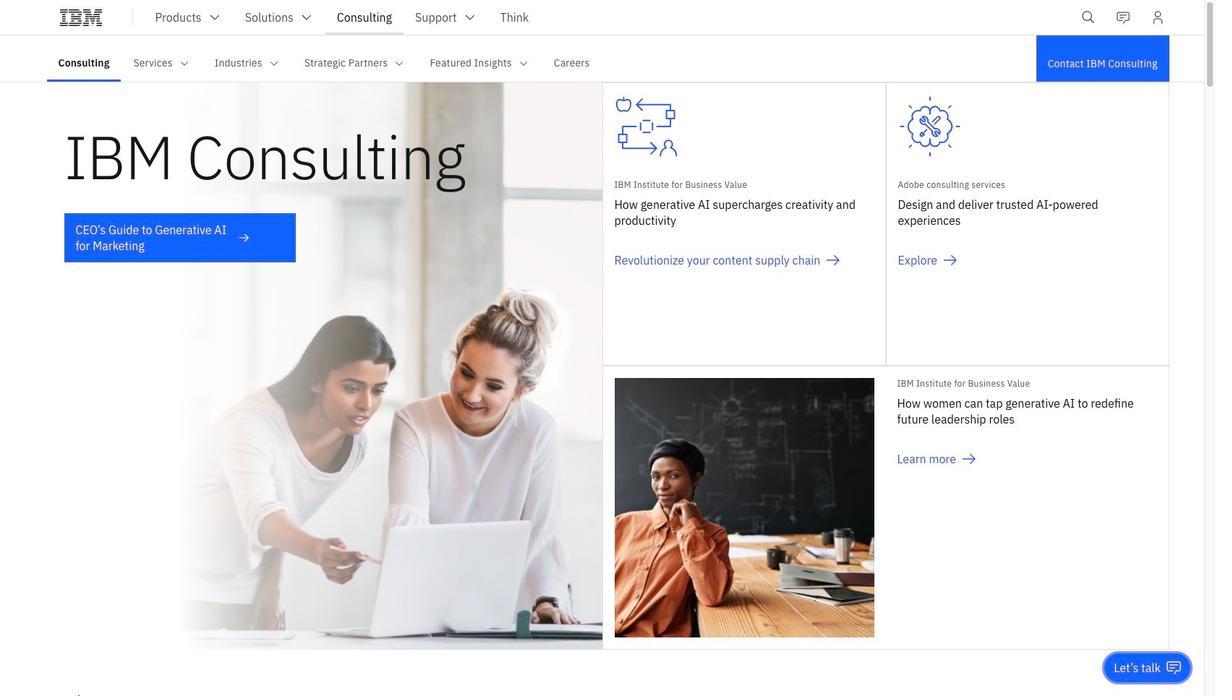 Task type: describe. For each thing, give the bounding box(es) containing it.
let's talk element
[[1115, 661, 1162, 677]]



Task type: vqa. For each thing, say whether or not it's contained in the screenshot.
Your privacy choices element
no



